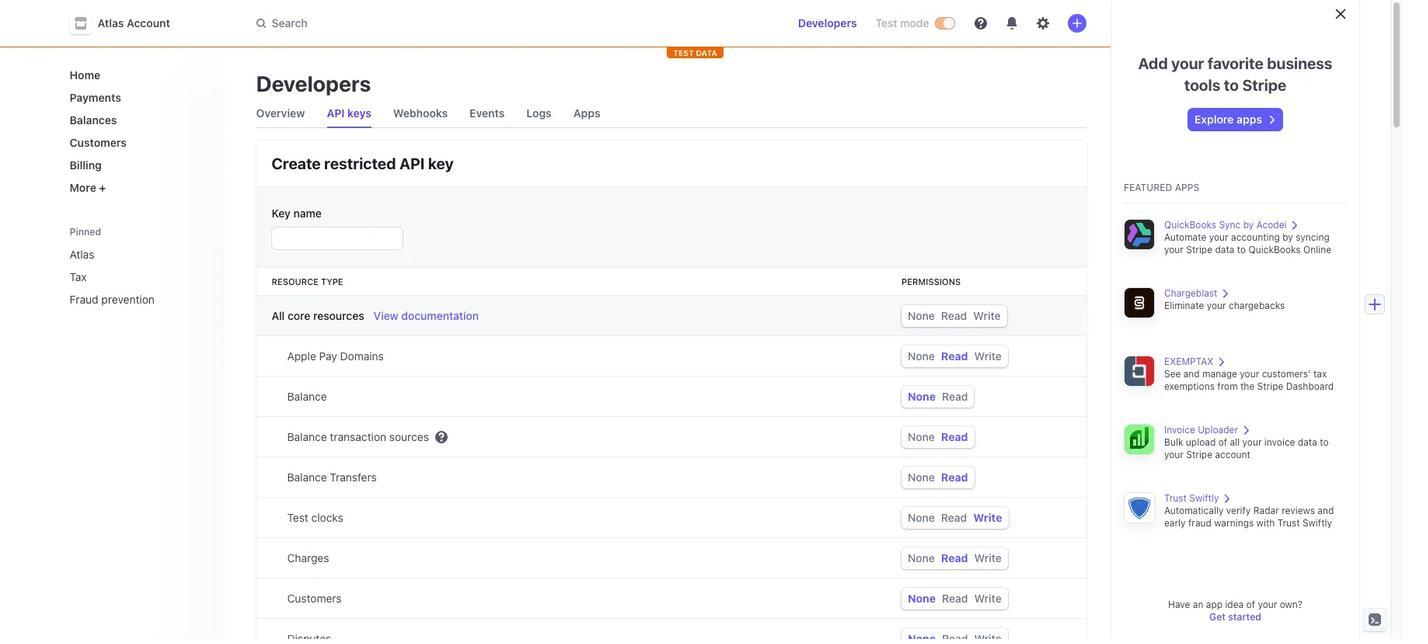 Task type: vqa. For each thing, say whether or not it's contained in the screenshot.
bottom 'preferences'
no



Task type: describe. For each thing, give the bounding box(es) containing it.
overview link
[[250, 103, 311, 124]]

balances link
[[63, 107, 213, 133]]

events
[[470, 107, 505, 120]]

stripe inside automate your accounting by syncing your stripe data to quickbooks online
[[1187, 244, 1213, 256]]

all
[[272, 309, 285, 323]]

transfers
[[330, 471, 377, 484]]

key
[[272, 207, 291, 220]]

invoice uploader image
[[1124, 425, 1155, 456]]

search
[[272, 16, 308, 30]]

test
[[674, 48, 694, 58]]

webhooks
[[393, 107, 448, 120]]

Search search field
[[247, 9, 685, 38]]

payments link
[[63, 85, 213, 110]]

tax
[[70, 271, 87, 284]]

balance for balance transaction sources
[[287, 431, 327, 444]]

balance transfers
[[287, 471, 377, 484]]

read button for customers
[[942, 593, 968, 606]]

stripe inside bulk upload of all your invoice data to your stripe account
[[1187, 449, 1213, 461]]

domains
[[340, 350, 384, 363]]

your down bulk
[[1165, 449, 1184, 461]]

view documentation
[[374, 309, 479, 323]]

business
[[1268, 54, 1333, 72]]

view
[[374, 309, 399, 323]]

atlas link
[[63, 242, 213, 267]]

eliminate
[[1165, 300, 1205, 312]]

test data
[[674, 48, 718, 58]]

0 horizontal spatial quickbooks
[[1165, 219, 1217, 231]]

none read write for charges
[[908, 552, 1002, 565]]

none button for balance
[[908, 390, 936, 404]]

clocks
[[311, 512, 344, 525]]

sync
[[1220, 219, 1241, 231]]

4 none from the top
[[908, 431, 935, 444]]

balance for balance
[[287, 390, 327, 404]]

name
[[294, 207, 322, 220]]

1 none from the top
[[908, 309, 935, 323]]

app
[[1207, 600, 1223, 611]]

1 vertical spatial api
[[400, 155, 425, 173]]

logs link
[[521, 103, 558, 124]]

early
[[1165, 518, 1186, 530]]

quickbooks inside automate your accounting by syncing your stripe data to quickbooks online
[[1249, 244, 1301, 256]]

featured apps
[[1124, 182, 1200, 194]]

acodei
[[1257, 219, 1287, 231]]

write for charges
[[975, 552, 1002, 565]]

account
[[127, 16, 170, 30]]

Key name text field
[[272, 228, 402, 250]]

automate your accounting by syncing your stripe data to quickbooks online
[[1165, 232, 1332, 256]]

have
[[1169, 600, 1191, 611]]

tax link
[[63, 264, 213, 290]]

fraud
[[70, 293, 98, 306]]

home link
[[63, 62, 213, 88]]

home
[[70, 68, 100, 82]]

key
[[428, 155, 454, 173]]

resource
[[272, 277, 319, 287]]

dashboard
[[1287, 381, 1335, 393]]

2 none read from the top
[[908, 431, 969, 444]]

tools
[[1185, 76, 1221, 94]]

warnings
[[1215, 518, 1254, 530]]

your down the quickbooks sync by acodei
[[1210, 232, 1229, 243]]

exemptax
[[1165, 356, 1214, 368]]

radar
[[1254, 505, 1280, 517]]

none button for customers
[[908, 593, 936, 606]]

and inside automatically verify radar reviews and early fraud warnings with trust swiftly
[[1318, 505, 1335, 517]]

automate
[[1165, 232, 1207, 243]]

none button for balance transfers
[[908, 471, 935, 484]]

tab list containing overview
[[250, 100, 1087, 128]]

upload
[[1186, 437, 1216, 449]]

key name
[[272, 207, 322, 220]]

of inside bulk upload of all your invoice data to your stripe account
[[1219, 437, 1228, 449]]

apps inside tab list
[[574, 107, 601, 120]]

api keys
[[327, 107, 372, 120]]

have an app idea of your own? get started
[[1169, 600, 1303, 624]]

7 none from the top
[[908, 552, 935, 565]]

8 none from the top
[[908, 593, 936, 606]]

prevention
[[101, 293, 155, 306]]

1 vertical spatial apps
[[1175, 182, 1200, 194]]

see
[[1165, 369, 1181, 380]]

your inside have an app idea of your own? get started
[[1258, 600, 1278, 611]]

invoice uploader
[[1165, 425, 1239, 436]]

add your favorite business tools to stripe
[[1139, 54, 1333, 94]]

permissions
[[902, 277, 961, 287]]

stripe inside add your favorite business tools to stripe
[[1243, 76, 1287, 94]]

stripe inside see and manage your customers' tax exemptions from the stripe dashboard
[[1258, 381, 1284, 393]]

to inside automate your accounting by syncing your stripe data to quickbooks online
[[1238, 244, 1247, 256]]

transaction
[[330, 431, 387, 444]]

fraud prevention link
[[63, 287, 213, 313]]

api inside tab list
[[327, 107, 345, 120]]

none read for balance transfers
[[908, 471, 969, 484]]

sources
[[389, 431, 429, 444]]

favorite
[[1208, 54, 1264, 72]]

invoice
[[1165, 425, 1196, 436]]

none read write for test clocks
[[908, 512, 1003, 525]]

none read for balance
[[908, 390, 968, 404]]

help image
[[975, 17, 987, 30]]

3 none from the top
[[908, 390, 936, 404]]

customers'
[[1263, 369, 1311, 380]]

balance transaction sources
[[287, 431, 429, 444]]

idea
[[1226, 600, 1244, 611]]

account
[[1216, 449, 1251, 461]]

explore apps link
[[1189, 109, 1283, 131]]

fraud
[[1189, 518, 1212, 530]]

Search text field
[[247, 9, 685, 38]]

explore
[[1195, 113, 1234, 126]]

none read write for customers
[[908, 593, 1002, 606]]

all core resources
[[272, 309, 364, 323]]

trust swiftly image
[[1124, 493, 1155, 524]]

payments
[[70, 91, 121, 104]]

featured
[[1124, 182, 1173, 194]]

automatically verify radar reviews and early fraud warnings with trust swiftly
[[1165, 505, 1335, 530]]

4 none button from the top
[[908, 431, 935, 444]]

developers inside the developers link
[[798, 16, 857, 30]]

trust swiftly
[[1165, 493, 1220, 505]]

syncing
[[1296, 232, 1330, 243]]

test clocks
[[287, 512, 344, 525]]

keys
[[348, 107, 372, 120]]

data inside automate your accounting by syncing your stripe data to quickbooks online
[[1216, 244, 1235, 256]]

0 horizontal spatial trust
[[1165, 493, 1187, 505]]

manage
[[1203, 369, 1238, 380]]

create
[[272, 155, 321, 173]]

own?
[[1280, 600, 1303, 611]]

resource type
[[272, 277, 343, 287]]

events link
[[464, 103, 511, 124]]

none button for apple pay domains
[[908, 350, 935, 363]]

pinned navigation links element
[[63, 219, 216, 313]]

more
[[70, 181, 96, 194]]

chargeblast
[[1165, 288, 1218, 299]]



Task type: locate. For each thing, give the bounding box(es) containing it.
api left keys
[[327, 107, 345, 120]]

accounting
[[1232, 232, 1281, 243]]

of left all
[[1219, 437, 1228, 449]]

bulk upload of all your invoice data to your stripe account
[[1165, 437, 1329, 461]]

0 vertical spatial and
[[1184, 369, 1200, 380]]

1 vertical spatial none read
[[908, 431, 969, 444]]

0 vertical spatial by
[[1244, 219, 1255, 231]]

and right reviews
[[1318, 505, 1335, 517]]

write
[[974, 309, 1001, 323], [975, 350, 1002, 363], [974, 512, 1003, 525], [975, 552, 1002, 565], [975, 593, 1002, 606]]

your
[[1172, 54, 1205, 72], [1210, 232, 1229, 243], [1165, 244, 1184, 256], [1207, 300, 1227, 312], [1241, 369, 1260, 380], [1243, 437, 1262, 449], [1165, 449, 1184, 461], [1258, 600, 1278, 611]]

documentation
[[402, 309, 479, 323]]

exemptions
[[1165, 381, 1215, 393]]

write for customers
[[975, 593, 1002, 606]]

your inside see and manage your customers' tax exemptions from the stripe dashboard
[[1241, 369, 1260, 380]]

1 vertical spatial developers
[[256, 71, 371, 96]]

1 horizontal spatial atlas
[[98, 16, 124, 30]]

0 vertical spatial of
[[1219, 437, 1228, 449]]

1 horizontal spatial data
[[1298, 437, 1318, 449]]

apple
[[287, 350, 316, 363]]

1 none read from the top
[[908, 390, 968, 404]]

atlas for atlas account
[[98, 16, 124, 30]]

with
[[1257, 518, 1275, 530]]

1 vertical spatial customers
[[287, 593, 342, 606]]

balance up balance transfers
[[287, 431, 327, 444]]

1 none button from the top
[[908, 309, 935, 323]]

your left 'own?'
[[1258, 600, 1278, 611]]

atlas for atlas
[[70, 248, 94, 261]]

data
[[696, 48, 718, 58]]

quickbooks
[[1165, 219, 1217, 231], [1249, 244, 1301, 256]]

read button for charges
[[942, 552, 969, 565]]

test
[[876, 16, 898, 30], [287, 512, 309, 525]]

quickbooks down accounting at the right
[[1249, 244, 1301, 256]]

trust up automatically
[[1165, 493, 1187, 505]]

atlas down pinned
[[70, 248, 94, 261]]

data inside bulk upload of all your invoice data to your stripe account
[[1298, 437, 1318, 449]]

balance up test clocks
[[287, 471, 327, 484]]

2 none button from the top
[[908, 350, 935, 363]]

settings image
[[1037, 17, 1049, 30]]

2 vertical spatial to
[[1320, 437, 1329, 449]]

2 balance from the top
[[287, 431, 327, 444]]

test for test mode
[[876, 16, 898, 30]]

1 vertical spatial swiftly
[[1303, 518, 1333, 530]]

5 none from the top
[[908, 471, 935, 484]]

0 vertical spatial apps
[[574, 107, 601, 120]]

reviews
[[1282, 505, 1316, 517]]

6 none button from the top
[[908, 512, 935, 525]]

1 horizontal spatial customers
[[287, 593, 342, 606]]

0 horizontal spatial api
[[327, 107, 345, 120]]

write for apple pay domains
[[975, 350, 1002, 363]]

balance
[[287, 390, 327, 404], [287, 431, 327, 444], [287, 471, 327, 484]]

1 vertical spatial data
[[1298, 437, 1318, 449]]

trust
[[1165, 493, 1187, 505], [1278, 518, 1301, 530]]

your up the
[[1241, 369, 1260, 380]]

stripe down favorite
[[1243, 76, 1287, 94]]

1 vertical spatial to
[[1238, 244, 1247, 256]]

read button for apple pay domains
[[942, 350, 969, 363]]

2 vertical spatial balance
[[287, 471, 327, 484]]

developers left test mode
[[798, 16, 857, 30]]

logs
[[527, 107, 552, 120]]

quickbooks sync by acodei
[[1165, 219, 1287, 231]]

by down acodei
[[1283, 232, 1294, 243]]

webhooks link
[[387, 103, 454, 124]]

restricted
[[324, 155, 396, 173]]

invoice
[[1265, 437, 1296, 449]]

from
[[1218, 381, 1238, 393]]

1 balance from the top
[[287, 390, 327, 404]]

to right invoice
[[1320, 437, 1329, 449]]

1 horizontal spatial by
[[1283, 232, 1294, 243]]

stripe down automate
[[1187, 244, 1213, 256]]

1 vertical spatial quickbooks
[[1249, 244, 1301, 256]]

stripe down customers' at the right bottom
[[1258, 381, 1284, 393]]

customers down balances
[[70, 136, 127, 149]]

1 horizontal spatial quickbooks
[[1249, 244, 1301, 256]]

your up tools
[[1172, 54, 1205, 72]]

6 none from the top
[[908, 512, 935, 525]]

stripe down 'upload' in the right bottom of the page
[[1187, 449, 1213, 461]]

none read write for apple pay domains
[[908, 350, 1002, 363]]

an
[[1193, 600, 1204, 611]]

your down automate
[[1165, 244, 1184, 256]]

1 horizontal spatial swiftly
[[1303, 518, 1333, 530]]

developers link
[[792, 11, 864, 36]]

test left clocks
[[287, 512, 309, 525]]

your inside add your favorite business tools to stripe
[[1172, 54, 1205, 72]]

balance down apple
[[287, 390, 327, 404]]

customers
[[70, 136, 127, 149], [287, 593, 342, 606]]

get started link
[[1210, 612, 1262, 624]]

0 vertical spatial to
[[1225, 76, 1239, 94]]

none
[[908, 309, 935, 323], [908, 350, 935, 363], [908, 390, 936, 404], [908, 431, 935, 444], [908, 471, 935, 484], [908, 512, 935, 525], [908, 552, 935, 565], [908, 593, 936, 606]]

fraud prevention
[[70, 293, 155, 306]]

none button for charges
[[908, 552, 935, 565]]

create restricted api key
[[272, 155, 454, 173]]

atlas account button
[[70, 12, 186, 34]]

resources
[[313, 309, 364, 323]]

0 horizontal spatial of
[[1219, 437, 1228, 449]]

balance for balance transfers
[[287, 471, 327, 484]]

write for test clocks
[[974, 512, 1003, 525]]

0 vertical spatial quickbooks
[[1165, 219, 1217, 231]]

billing
[[70, 159, 102, 172]]

3 balance from the top
[[287, 471, 327, 484]]

none button
[[908, 309, 935, 323], [908, 350, 935, 363], [908, 390, 936, 404], [908, 431, 935, 444], [908, 471, 935, 484], [908, 512, 935, 525], [908, 552, 935, 565], [908, 593, 936, 606]]

trust inside automatically verify radar reviews and early fraud warnings with trust swiftly
[[1278, 518, 1301, 530]]

read button for balance
[[942, 390, 968, 404]]

0 horizontal spatial swiftly
[[1190, 493, 1220, 505]]

apps right featured
[[1175, 182, 1200, 194]]

your right all
[[1243, 437, 1262, 449]]

2 vertical spatial none read
[[908, 471, 969, 484]]

3 none read write from the top
[[908, 512, 1003, 525]]

customers inside core navigation links element
[[70, 136, 127, 149]]

exemptax image
[[1124, 356, 1155, 387]]

write button for test clocks
[[974, 512, 1003, 525]]

read button
[[942, 309, 968, 323], [942, 350, 969, 363], [942, 390, 968, 404], [942, 431, 969, 444], [942, 471, 969, 484], [942, 512, 968, 525], [942, 552, 969, 565], [942, 593, 968, 606]]

1 horizontal spatial developers
[[798, 16, 857, 30]]

1 none read write from the top
[[908, 309, 1001, 323]]

swiftly
[[1190, 493, 1220, 505], [1303, 518, 1333, 530]]

customers link
[[63, 130, 213, 156]]

0 horizontal spatial and
[[1184, 369, 1200, 380]]

uploader
[[1198, 425, 1239, 436]]

1 horizontal spatial trust
[[1278, 518, 1301, 530]]

and inside see and manage your customers' tax exemptions from the stripe dashboard
[[1184, 369, 1200, 380]]

0 vertical spatial trust
[[1165, 493, 1187, 505]]

atlas left account
[[98, 16, 124, 30]]

1 vertical spatial and
[[1318, 505, 1335, 517]]

verify
[[1227, 505, 1251, 517]]

explore apps
[[1195, 113, 1263, 126]]

quickbooks sync by acodei image
[[1124, 219, 1155, 250]]

0 vertical spatial developers
[[798, 16, 857, 30]]

to inside add your favorite business tools to stripe
[[1225, 76, 1239, 94]]

1 horizontal spatial and
[[1318, 505, 1335, 517]]

data down the quickbooks sync by acodei
[[1216, 244, 1235, 256]]

more +
[[70, 181, 106, 194]]

1 vertical spatial atlas
[[70, 248, 94, 261]]

balances
[[70, 114, 117, 127]]

developers
[[798, 16, 857, 30], [256, 71, 371, 96]]

1 horizontal spatial test
[[876, 16, 898, 30]]

developers up overview
[[256, 71, 371, 96]]

pinned element
[[63, 242, 213, 313]]

core navigation links element
[[63, 62, 213, 201]]

0 horizontal spatial apps
[[574, 107, 601, 120]]

read
[[942, 309, 968, 323], [942, 350, 969, 363], [942, 390, 968, 404], [942, 431, 969, 444], [942, 471, 969, 484], [942, 512, 968, 525], [942, 552, 969, 565], [942, 593, 968, 606]]

pinned
[[70, 226, 101, 238]]

to down favorite
[[1225, 76, 1239, 94]]

3 none read from the top
[[908, 471, 969, 484]]

0 horizontal spatial by
[[1244, 219, 1255, 231]]

see and manage your customers' tax exemptions from the stripe dashboard
[[1165, 369, 1335, 393]]

5 none button from the top
[[908, 471, 935, 484]]

0 horizontal spatial data
[[1216, 244, 1235, 256]]

core
[[288, 309, 311, 323]]

0 vertical spatial test
[[876, 16, 898, 30]]

0 vertical spatial balance
[[287, 390, 327, 404]]

quickbooks up automate
[[1165, 219, 1217, 231]]

0 vertical spatial customers
[[70, 136, 127, 149]]

all
[[1230, 437, 1240, 449]]

1 vertical spatial balance
[[287, 431, 327, 444]]

trust down reviews
[[1278, 518, 1301, 530]]

apps right logs
[[574, 107, 601, 120]]

0 horizontal spatial customers
[[70, 136, 127, 149]]

by up accounting at the right
[[1244, 219, 1255, 231]]

write button for charges
[[975, 552, 1002, 565]]

chargebacks
[[1229, 300, 1286, 312]]

test for test clocks
[[287, 512, 309, 525]]

0 horizontal spatial test
[[287, 512, 309, 525]]

eliminate your chargebacks
[[1165, 300, 1286, 312]]

started
[[1229, 612, 1262, 624]]

1 vertical spatial test
[[287, 512, 309, 525]]

of inside have an app idea of your own? get started
[[1247, 600, 1256, 611]]

0 vertical spatial api
[[327, 107, 345, 120]]

none button for test clocks
[[908, 512, 935, 525]]

and up exemptions
[[1184, 369, 1200, 380]]

5 none read write from the top
[[908, 593, 1002, 606]]

atlas inside button
[[98, 16, 124, 30]]

your down chargeblast
[[1207, 300, 1227, 312]]

0 vertical spatial none read
[[908, 390, 968, 404]]

apps link
[[567, 103, 607, 124]]

atlas inside pinned "element"
[[70, 248, 94, 261]]

of up started
[[1247, 600, 1256, 611]]

0 vertical spatial swiftly
[[1190, 493, 1220, 505]]

0 horizontal spatial atlas
[[70, 248, 94, 261]]

chargeblast image
[[1124, 288, 1155, 319]]

apps
[[574, 107, 601, 120], [1175, 182, 1200, 194]]

bulk
[[1165, 437, 1184, 449]]

test left mode
[[876, 16, 898, 30]]

4 none read write from the top
[[908, 552, 1002, 565]]

customers down "charges"
[[287, 593, 342, 606]]

atlas
[[98, 16, 124, 30], [70, 248, 94, 261]]

read button for balance transfers
[[942, 471, 969, 484]]

7 none button from the top
[[908, 552, 935, 565]]

8 none button from the top
[[908, 593, 936, 606]]

1 horizontal spatial api
[[400, 155, 425, 173]]

0 vertical spatial data
[[1216, 244, 1235, 256]]

api
[[327, 107, 345, 120], [400, 155, 425, 173]]

1 vertical spatial trust
[[1278, 518, 1301, 530]]

read button for test clocks
[[942, 512, 968, 525]]

0 vertical spatial atlas
[[98, 16, 124, 30]]

1 horizontal spatial of
[[1247, 600, 1256, 611]]

2 none read write from the top
[[908, 350, 1002, 363]]

test mode
[[876, 16, 930, 30]]

api left key
[[400, 155, 425, 173]]

2 none from the top
[[908, 350, 935, 363]]

tab list
[[250, 100, 1087, 128]]

to
[[1225, 76, 1239, 94], [1238, 244, 1247, 256], [1320, 437, 1329, 449]]

swiftly inside automatically verify radar reviews and early fraud warnings with trust swiftly
[[1303, 518, 1333, 530]]

apple pay domains
[[287, 350, 384, 363]]

3 none button from the top
[[908, 390, 936, 404]]

write button for customers
[[975, 593, 1002, 606]]

1 horizontal spatial apps
[[1175, 182, 1200, 194]]

write button for apple pay domains
[[975, 350, 1002, 363]]

by inside automate your accounting by syncing your stripe data to quickbooks online
[[1283, 232, 1294, 243]]

automatically
[[1165, 505, 1224, 517]]

swiftly down reviews
[[1303, 518, 1333, 530]]

to inside bulk upload of all your invoice data to your stripe account
[[1320, 437, 1329, 449]]

type
[[321, 277, 343, 287]]

data right invoice
[[1298, 437, 1318, 449]]

1 vertical spatial of
[[1247, 600, 1256, 611]]

1 vertical spatial by
[[1283, 232, 1294, 243]]

atlas account
[[98, 16, 170, 30]]

swiftly up automatically
[[1190, 493, 1220, 505]]

to down accounting at the right
[[1238, 244, 1247, 256]]

and
[[1184, 369, 1200, 380], [1318, 505, 1335, 517]]

0 horizontal spatial developers
[[256, 71, 371, 96]]

charges
[[287, 552, 329, 565]]



